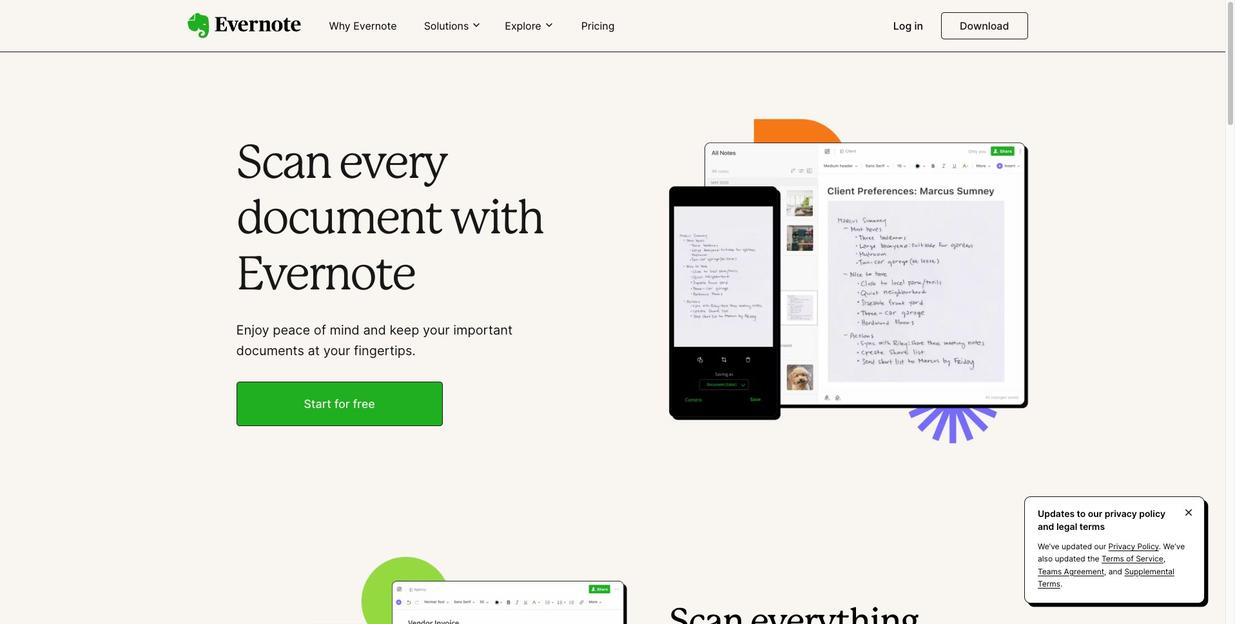 Task type: describe. For each thing, give the bounding box(es) containing it.
and inside 'terms of service , teams agreement , and'
[[1109, 567, 1123, 576]]

scan every document with evernote
[[236, 143, 543, 298]]

document
[[236, 199, 442, 243]]

pricing link
[[574, 14, 622, 39]]

terms of service link
[[1102, 554, 1164, 564]]

updates to our privacy policy and legal terms
[[1038, 508, 1166, 532]]

free
[[353, 397, 375, 411]]

of inside 'terms of service , teams agreement , and'
[[1127, 554, 1134, 564]]

supplemental terms link
[[1038, 567, 1175, 589]]

for
[[334, 397, 350, 411]]

policy
[[1140, 508, 1166, 519]]

start for free link
[[236, 382, 443, 426]]

solutions button
[[420, 19, 486, 33]]

0 vertical spatial evernote
[[353, 19, 397, 32]]

privacy
[[1105, 508, 1137, 519]]

1 we've from the left
[[1038, 542, 1060, 551]]

fingertips.
[[354, 343, 416, 359]]

. we've also updated the
[[1038, 542, 1185, 564]]

the
[[1088, 554, 1100, 564]]

1 horizontal spatial your
[[423, 323, 450, 338]]

download
[[960, 19, 1009, 32]]

supplemental
[[1125, 567, 1175, 576]]

documents
[[236, 343, 304, 359]]

service
[[1136, 554, 1164, 564]]

of inside "enjoy peace of mind and keep your important documents at your fingertips."
[[314, 323, 326, 338]]

updates
[[1038, 508, 1075, 519]]

updated inside . we've also updated the
[[1055, 554, 1086, 564]]

important
[[453, 323, 513, 338]]

0 horizontal spatial your
[[323, 343, 350, 359]]

and inside "enjoy peace of mind and keep your important documents at your fingertips."
[[363, 323, 386, 338]]

enjoy peace of mind and keep your important documents at your fingertips.
[[236, 323, 513, 359]]

teams
[[1038, 567, 1062, 576]]

also
[[1038, 554, 1053, 564]]

download link
[[941, 12, 1028, 39]]

explore button
[[501, 19, 558, 33]]

we've updated our privacy policy
[[1038, 542, 1159, 551]]

teams agreement link
[[1038, 567, 1105, 576]]

scan-document screen image
[[283, 553, 646, 624]]

scan-notes screen image
[[657, 113, 1038, 450]]

privacy policy link
[[1109, 542, 1159, 551]]

enjoy
[[236, 323, 269, 338]]

0 horizontal spatial ,
[[1105, 567, 1107, 576]]

scan
[[236, 143, 331, 187]]

we've inside . we've also updated the
[[1164, 542, 1185, 551]]

keep
[[390, 323, 419, 338]]

log in link
[[886, 14, 931, 39]]

our for privacy
[[1088, 508, 1103, 519]]

supplemental terms
[[1038, 567, 1175, 589]]



Task type: vqa. For each thing, say whether or not it's contained in the screenshot.
Get more
no



Task type: locate. For each thing, give the bounding box(es) containing it.
your
[[423, 323, 450, 338], [323, 343, 350, 359]]

1 horizontal spatial ,
[[1164, 554, 1166, 564]]

terms
[[1080, 521, 1105, 532]]

1 vertical spatial updated
[[1055, 554, 1086, 564]]

0 horizontal spatial we've
[[1038, 542, 1060, 551]]

1 vertical spatial our
[[1095, 542, 1107, 551]]

0 vertical spatial .
[[1159, 542, 1161, 551]]

0 vertical spatial updated
[[1062, 542, 1092, 551]]

0 vertical spatial our
[[1088, 508, 1103, 519]]

1 vertical spatial and
[[1038, 521, 1055, 532]]

why evernote link
[[321, 14, 405, 39]]

updated up the
[[1062, 542, 1092, 551]]

at
[[308, 343, 320, 359]]

2 horizontal spatial and
[[1109, 567, 1123, 576]]

,
[[1164, 554, 1166, 564], [1105, 567, 1107, 576]]

terms down the privacy
[[1102, 554, 1124, 564]]

agreement
[[1064, 567, 1105, 576]]

why evernote
[[329, 19, 397, 32]]

mind
[[330, 323, 360, 338]]

updated up teams agreement link
[[1055, 554, 1086, 564]]

and up the fingertips.
[[363, 323, 386, 338]]

we've
[[1038, 542, 1060, 551], [1164, 542, 1185, 551]]

evernote
[[353, 19, 397, 32], [236, 255, 415, 298]]

. down teams agreement link
[[1061, 579, 1063, 589]]

updated
[[1062, 542, 1092, 551], [1055, 554, 1086, 564]]

and down . we've also updated the
[[1109, 567, 1123, 576]]

.
[[1159, 542, 1161, 551], [1061, 579, 1063, 589]]

. up service
[[1159, 542, 1161, 551]]

explore
[[505, 19, 541, 32]]

and inside updates to our privacy policy and legal terms
[[1038, 521, 1055, 532]]

1 vertical spatial your
[[323, 343, 350, 359]]

1 horizontal spatial of
[[1127, 554, 1134, 564]]

0 horizontal spatial terms
[[1038, 579, 1061, 589]]

2 we've from the left
[[1164, 542, 1185, 551]]

0 vertical spatial terms
[[1102, 554, 1124, 564]]

evernote logo image
[[187, 13, 301, 39]]

and
[[363, 323, 386, 338], [1038, 521, 1055, 532], [1109, 567, 1123, 576]]

terms of service , teams agreement , and
[[1038, 554, 1166, 576]]

0 vertical spatial of
[[314, 323, 326, 338]]

pricing
[[581, 19, 615, 32]]

0 vertical spatial ,
[[1164, 554, 1166, 564]]

of
[[314, 323, 326, 338], [1127, 554, 1134, 564]]

. inside . we've also updated the
[[1159, 542, 1161, 551]]

evernote right why
[[353, 19, 397, 32]]

1 vertical spatial ,
[[1105, 567, 1107, 576]]

in
[[915, 19, 923, 32]]

terms down teams
[[1038, 579, 1061, 589]]

legal
[[1057, 521, 1078, 532]]

privacy
[[1109, 542, 1136, 551]]

our up the
[[1095, 542, 1107, 551]]

of down "privacy policy" link
[[1127, 554, 1134, 564]]

terms inside the supplemental terms
[[1038, 579, 1061, 589]]

1 vertical spatial evernote
[[236, 255, 415, 298]]

with
[[450, 199, 543, 243]]

. for . we've also updated the
[[1159, 542, 1161, 551]]

. for .
[[1061, 579, 1063, 589]]

terms inside 'terms of service , teams agreement , and'
[[1102, 554, 1124, 564]]

start
[[304, 397, 331, 411]]

to
[[1077, 508, 1086, 519]]

0 horizontal spatial .
[[1061, 579, 1063, 589]]

log in
[[894, 19, 923, 32]]

our
[[1088, 508, 1103, 519], [1095, 542, 1107, 551]]

our inside updates to our privacy policy and legal terms
[[1088, 508, 1103, 519]]

2 vertical spatial and
[[1109, 567, 1123, 576]]

evernote up mind
[[236, 255, 415, 298]]

1 vertical spatial .
[[1061, 579, 1063, 589]]

of up at on the left
[[314, 323, 326, 338]]

1 horizontal spatial we've
[[1164, 542, 1185, 551]]

solutions
[[424, 19, 469, 32]]

1 vertical spatial of
[[1127, 554, 1134, 564]]

your right keep
[[423, 323, 450, 338]]

start for free
[[304, 397, 375, 411]]

0 horizontal spatial and
[[363, 323, 386, 338]]

0 horizontal spatial of
[[314, 323, 326, 338]]

1 horizontal spatial .
[[1159, 542, 1161, 551]]

1 vertical spatial terms
[[1038, 579, 1061, 589]]

evernote inside scan every document with evernote
[[236, 255, 415, 298]]

every
[[339, 143, 447, 187]]

and down updates on the bottom of page
[[1038, 521, 1055, 532]]

policy
[[1138, 542, 1159, 551]]

log
[[894, 19, 912, 32]]

0 vertical spatial and
[[363, 323, 386, 338]]

our for privacy
[[1095, 542, 1107, 551]]

, down . we've also updated the
[[1105, 567, 1107, 576]]

terms
[[1102, 554, 1124, 564], [1038, 579, 1061, 589]]

our up terms
[[1088, 508, 1103, 519]]

we've up also
[[1038, 542, 1060, 551]]

why
[[329, 19, 351, 32]]

your down mind
[[323, 343, 350, 359]]

1 horizontal spatial terms
[[1102, 554, 1124, 564]]

peace
[[273, 323, 310, 338]]

1 horizontal spatial and
[[1038, 521, 1055, 532]]

we've right the "policy" at bottom right
[[1164, 542, 1185, 551]]

0 vertical spatial your
[[423, 323, 450, 338]]

, up supplemental
[[1164, 554, 1166, 564]]



